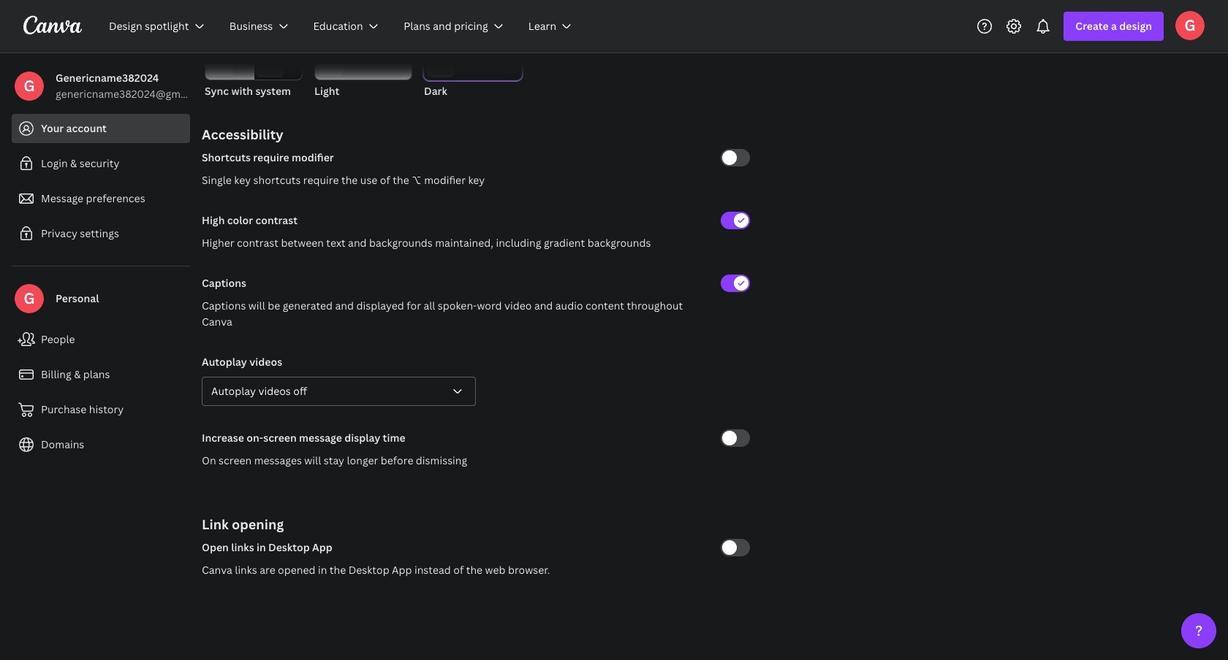 Task type: vqa. For each thing, say whether or not it's contained in the screenshot.
first Genericname382024 element from the top
yes



Task type: locate. For each thing, give the bounding box(es) containing it.
0 horizontal spatial genericname382024 image
[[15, 72, 44, 101]]

1 horizontal spatial genericname382024 image
[[1175, 11, 1205, 40]]

1 horizontal spatial genericname382024 image
[[1175, 11, 1205, 40]]

1 vertical spatial genericname382024 element
[[15, 284, 44, 314]]

1 vertical spatial genericname382024 image
[[15, 72, 44, 101]]

genericname382024 image for 2nd the genericname382024 element from the bottom of the page
[[15, 72, 44, 101]]

0 horizontal spatial genericname382024 image
[[15, 284, 44, 314]]

0 vertical spatial genericname382024 image
[[1175, 11, 1205, 40]]

genericname382024 image
[[1175, 11, 1205, 40], [15, 284, 44, 314]]

top level navigation element
[[99, 12, 587, 41]]

0 vertical spatial genericname382024 element
[[15, 72, 44, 101]]

1 vertical spatial genericname382024 image
[[15, 284, 44, 314]]

genericname382024 image
[[1175, 11, 1205, 40], [15, 72, 44, 101]]

2 genericname382024 element from the top
[[15, 284, 44, 314]]

0 vertical spatial genericname382024 image
[[1175, 11, 1205, 40]]

genericname382024 image for topmost genericname382024 image
[[1175, 11, 1205, 40]]

genericname382024 element
[[15, 72, 44, 101], [15, 284, 44, 314]]

None button
[[205, 20, 303, 99], [314, 20, 412, 99], [424, 20, 522, 99], [202, 377, 476, 406], [205, 20, 303, 99], [314, 20, 412, 99], [424, 20, 522, 99], [202, 377, 476, 406]]



Task type: describe. For each thing, give the bounding box(es) containing it.
1 genericname382024 element from the top
[[15, 72, 44, 101]]



